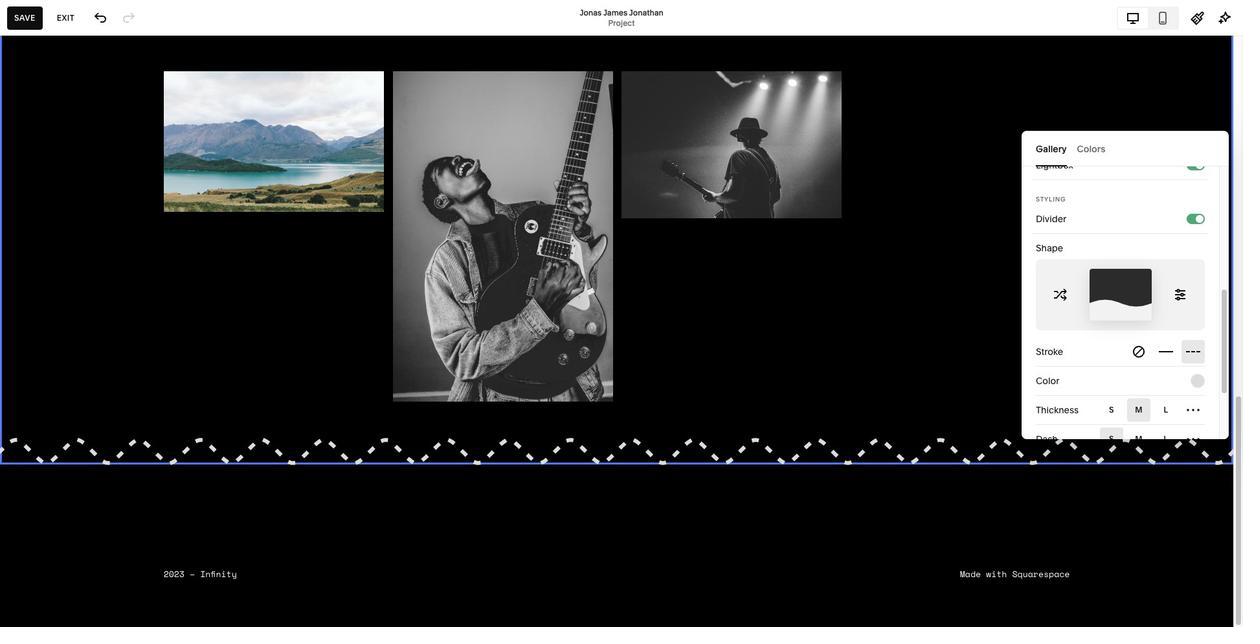 Task type: describe. For each thing, give the bounding box(es) containing it.
jonathan for jonas james jonathan project
[[629, 7, 664, 17]]

l for thickness
[[1164, 405, 1169, 415]]

color button
[[1036, 367, 1206, 395]]

divider
[[1036, 213, 1067, 225]]

website
[[25, 23, 60, 33]]

option group for dash
[[1101, 428, 1206, 451]]

save
[[14, 13, 35, 22]]

james for jonas james jonathan
[[113, 103, 141, 115]]

edit settings image
[[1174, 288, 1188, 302]]

colors
[[1078, 143, 1106, 154]]

tab list containing gallery
[[1036, 131, 1215, 166]]

exit
[[57, 13, 75, 22]]

styling
[[1036, 196, 1066, 203]]

shuffle settings image
[[1054, 288, 1068, 302]]

option group for stroke
[[1128, 340, 1206, 363]]

exit button
[[50, 6, 82, 29]]

project
[[609, 18, 635, 28]]

jonas james jonathan
[[86, 103, 183, 115]]

colors button
[[1078, 131, 1106, 166]]

0 vertical spatial tab list
[[1119, 7, 1178, 28]]

m for dash
[[1136, 434, 1143, 444]]

thickness
[[1036, 404, 1079, 416]]

jonas james jonathan project
[[580, 7, 664, 28]]

color
[[1036, 375, 1060, 387]]

james for jonas james jonathan project
[[604, 7, 628, 17]]

s for dash
[[1110, 434, 1115, 444]]



Task type: locate. For each thing, give the bounding box(es) containing it.
jonathan for jonas james jonathan
[[143, 103, 183, 115]]

james inside "jonas james jonathan project"
[[604, 7, 628, 17]]

stroke
[[1036, 346, 1064, 358]]

dash
[[1036, 433, 1058, 445]]

jonas for jonas james jonathan project
[[580, 7, 602, 17]]

l
[[1164, 405, 1169, 415], [1164, 434, 1169, 444]]

0 horizontal spatial james
[[113, 103, 141, 115]]

jonathan inside "jonas james jonathan project"
[[629, 7, 664, 17]]

l for dash
[[1164, 434, 1169, 444]]

shape
[[1036, 242, 1064, 254]]

2 vertical spatial option group
[[1101, 428, 1206, 451]]

jonas for jonas james jonathan
[[86, 103, 111, 115]]

1 s from the top
[[1110, 405, 1115, 415]]

1 vertical spatial option group
[[1101, 398, 1206, 422]]

Divider checkbox
[[1196, 215, 1204, 223]]

jonas
[[580, 7, 602, 17], [86, 103, 111, 115]]

2 s from the top
[[1110, 434, 1115, 444]]

m for thickness
[[1136, 405, 1143, 415]]

s for thickness
[[1110, 405, 1115, 415]]

1 vertical spatial m
[[1136, 434, 1143, 444]]

1 vertical spatial tab list
[[1036, 131, 1215, 166]]

0 vertical spatial s
[[1110, 405, 1115, 415]]

jonathan
[[629, 7, 664, 17], [143, 103, 183, 115]]

james
[[604, 7, 628, 17], [113, 103, 141, 115]]

0 horizontal spatial jonathan
[[143, 103, 183, 115]]

lightbox
[[1036, 159, 1074, 171]]

gallery
[[1036, 143, 1067, 154]]

1 horizontal spatial jonathan
[[629, 7, 664, 17]]

0 vertical spatial m
[[1136, 405, 1143, 415]]

1 l from the top
[[1164, 405, 1169, 415]]

0 horizontal spatial jonas
[[86, 103, 111, 115]]

1 vertical spatial james
[[113, 103, 141, 115]]

jonas inside "jonas james jonathan project"
[[580, 7, 602, 17]]

option group for thickness
[[1101, 398, 1206, 422]]

s
[[1110, 405, 1115, 415], [1110, 434, 1115, 444]]

0 vertical spatial james
[[604, 7, 628, 17]]

1 horizontal spatial james
[[604, 7, 628, 17]]

gallery button
[[1036, 131, 1067, 166]]

0 vertical spatial jonas
[[580, 7, 602, 17]]

1 m from the top
[[1136, 405, 1143, 415]]

2 l from the top
[[1164, 434, 1169, 444]]

0 vertical spatial option group
[[1128, 340, 1206, 363]]

1 vertical spatial jonas
[[86, 103, 111, 115]]

0 vertical spatial l
[[1164, 405, 1169, 415]]

1 vertical spatial jonathan
[[143, 103, 183, 115]]

m
[[1136, 405, 1143, 415], [1136, 434, 1143, 444]]

2 m from the top
[[1136, 434, 1143, 444]]

1 horizontal spatial jonas
[[580, 7, 602, 17]]

0 vertical spatial jonathan
[[629, 7, 664, 17]]

option group
[[1128, 340, 1206, 363], [1101, 398, 1206, 422], [1101, 428, 1206, 451]]

save button
[[7, 6, 43, 29]]

1 vertical spatial l
[[1164, 434, 1169, 444]]

tab list
[[1119, 7, 1178, 28], [1036, 131, 1215, 166]]

website button
[[0, 14, 75, 43]]

1 vertical spatial s
[[1110, 434, 1115, 444]]



Task type: vqa. For each thing, say whether or not it's contained in the screenshot.
GET
no



